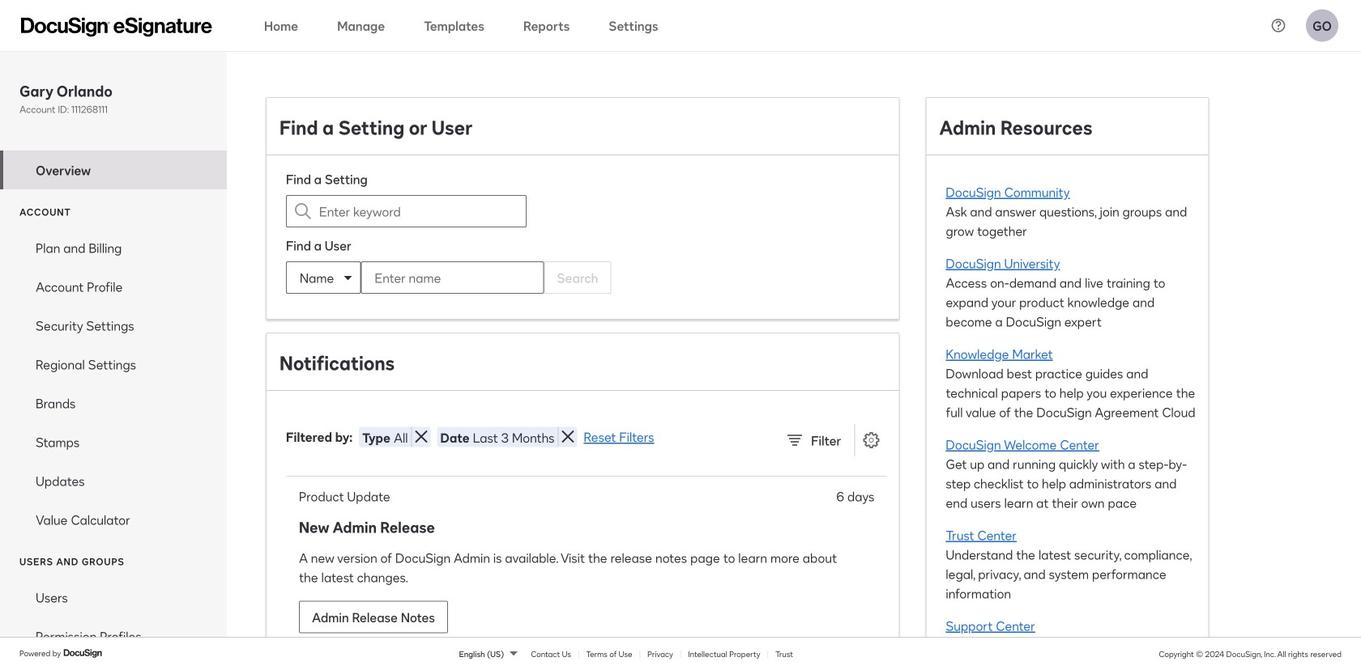 Task type: locate. For each thing, give the bounding box(es) containing it.
account element
[[0, 229, 227, 540]]

docusign admin image
[[21, 17, 212, 37]]



Task type: vqa. For each thing, say whether or not it's contained in the screenshot.
Enter keyword text box
yes



Task type: describe. For each thing, give the bounding box(es) containing it.
Enter name text field
[[362, 263, 511, 293]]

docusign image
[[63, 648, 104, 661]]

Enter keyword text field
[[319, 196, 493, 227]]

users and groups element
[[0, 579, 227, 671]]



